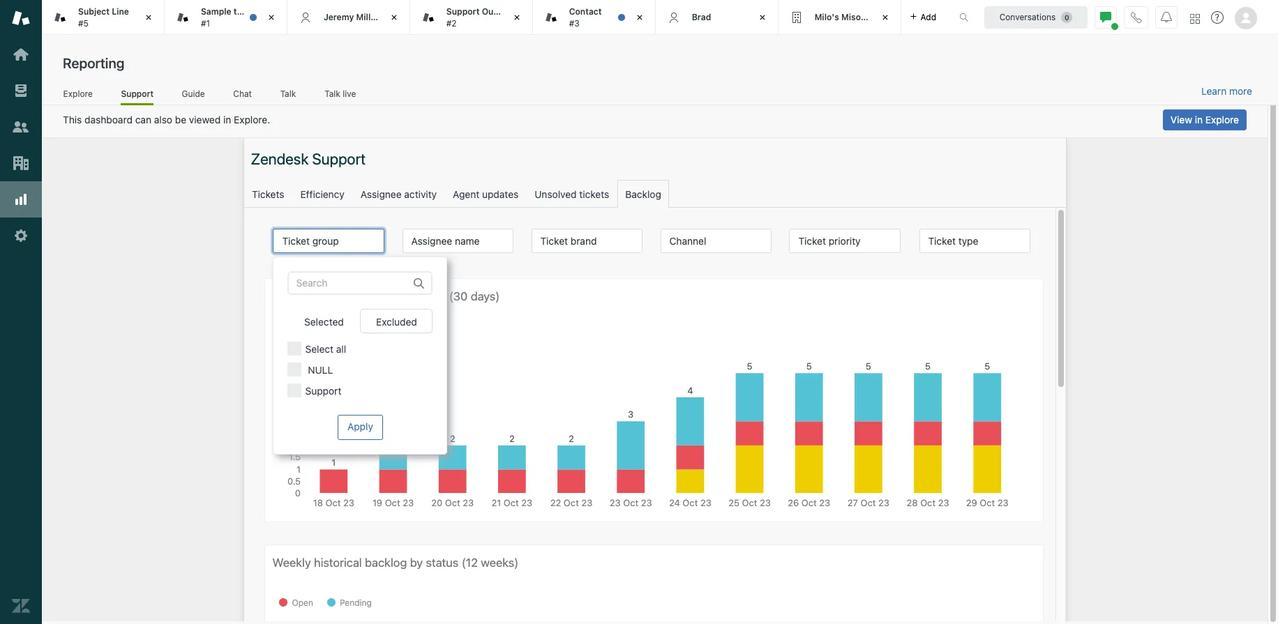 Task type: describe. For each thing, give the bounding box(es) containing it.
button displays agent's chat status as online. image
[[1101, 12, 1112, 23]]

subject
[[78, 6, 110, 17]]

view in explore
[[1171, 114, 1240, 126]]

organizations image
[[12, 154, 30, 172]]

can
[[135, 114, 151, 126]]

brad tab
[[656, 0, 779, 35]]

close image for #3
[[633, 10, 647, 24]]

in inside view in explore button
[[1195, 114, 1203, 126]]

live
[[343, 88, 356, 99]]

chat
[[233, 88, 252, 99]]

miller
[[356, 12, 379, 22]]

#1 tab
[[165, 0, 287, 35]]

tab containing contact
[[533, 0, 656, 35]]

close image for #1
[[264, 10, 278, 24]]

support for support outreach #2
[[447, 6, 480, 17]]

zendesk image
[[12, 597, 30, 616]]

reporting
[[63, 55, 125, 71]]

this
[[63, 114, 82, 126]]

conversations button
[[985, 6, 1088, 28]]

conversations
[[1000, 12, 1056, 22]]

#3
[[569, 18, 580, 28]]

support outreach #2
[[447, 6, 520, 28]]

be
[[175, 114, 186, 126]]

4 tab from the left
[[779, 0, 902, 35]]

zendesk support image
[[12, 9, 30, 27]]

tab containing support outreach
[[410, 0, 533, 35]]

talk live link
[[324, 88, 357, 103]]

contact
[[569, 6, 602, 17]]

close image for jeremy miller tab at left top
[[387, 10, 401, 24]]

explore link
[[63, 88, 93, 103]]

talk for talk live
[[325, 88, 341, 99]]

admin image
[[12, 227, 30, 245]]

jeremy
[[324, 12, 354, 22]]

0 vertical spatial explore
[[63, 88, 93, 99]]

explore inside button
[[1206, 114, 1240, 126]]

viewed
[[189, 114, 221, 126]]



Task type: vqa. For each thing, say whether or not it's contained in the screenshot.
Minimize composer icon
no



Task type: locate. For each thing, give the bounding box(es) containing it.
close image for tab containing support outreach
[[510, 10, 524, 24]]

3 close image from the left
[[510, 10, 524, 24]]

2 tab from the left
[[410, 0, 533, 35]]

talk link
[[280, 88, 296, 103]]

0 vertical spatial support
[[447, 6, 480, 17]]

1 horizontal spatial explore
[[1206, 114, 1240, 126]]

explore.
[[234, 114, 270, 126]]

in right the viewed
[[223, 114, 231, 126]]

talk left live
[[325, 88, 341, 99]]

0 horizontal spatial explore
[[63, 88, 93, 99]]

close image
[[264, 10, 278, 24], [633, 10, 647, 24]]

get started image
[[12, 45, 30, 64]]

0 horizontal spatial support
[[121, 88, 154, 99]]

tabs tab list
[[42, 0, 945, 35]]

support link
[[121, 88, 154, 105]]

1 horizontal spatial close image
[[633, 10, 647, 24]]

add
[[921, 12, 937, 22]]

also
[[154, 114, 172, 126]]

tab containing subject line
[[42, 0, 165, 35]]

add button
[[902, 0, 945, 34]]

0 horizontal spatial close image
[[264, 10, 278, 24]]

close image right line
[[142, 10, 156, 24]]

learn
[[1202, 85, 1227, 97]]

learn more
[[1202, 85, 1253, 97]]

this dashboard can also be viewed in explore.
[[63, 114, 270, 126]]

notifications image
[[1161, 12, 1173, 23]]

customers image
[[12, 118, 30, 136]]

explore
[[63, 88, 93, 99], [1206, 114, 1240, 126]]

get help image
[[1212, 11, 1224, 24]]

support up can
[[121, 88, 154, 99]]

close image right contact #3 at the top left
[[633, 10, 647, 24]]

#1
[[201, 18, 210, 28]]

1 horizontal spatial support
[[447, 6, 480, 17]]

1 in from the left
[[223, 114, 231, 126]]

2 close image from the left
[[387, 10, 401, 24]]

support for support
[[121, 88, 154, 99]]

reporting image
[[12, 191, 30, 209]]

in
[[223, 114, 231, 126], [1195, 114, 1203, 126]]

close image inside jeremy miller tab
[[387, 10, 401, 24]]

explore up the this
[[63, 88, 93, 99]]

close image inside #1 tab
[[264, 10, 278, 24]]

#5
[[78, 18, 89, 28]]

zendesk products image
[[1191, 14, 1201, 23]]

chat link
[[233, 88, 252, 103]]

#2
[[447, 18, 457, 28]]

close image right 'miller'
[[387, 10, 401, 24]]

brad
[[692, 12, 711, 22]]

1 close image from the left
[[264, 10, 278, 24]]

outreach
[[482, 6, 520, 17]]

talk for talk
[[280, 88, 296, 99]]

dashboard
[[85, 114, 133, 126]]

2 close image from the left
[[633, 10, 647, 24]]

0 horizontal spatial talk
[[280, 88, 296, 99]]

tab
[[42, 0, 165, 35], [410, 0, 533, 35], [533, 0, 656, 35], [779, 0, 902, 35]]

line
[[112, 6, 129, 17]]

jeremy miller tab
[[287, 0, 410, 35]]

1 horizontal spatial in
[[1195, 114, 1203, 126]]

support up #2 at the left of page
[[447, 6, 480, 17]]

2 in from the left
[[1195, 114, 1203, 126]]

in right view
[[1195, 114, 1203, 126]]

more
[[1230, 85, 1253, 97]]

views image
[[12, 82, 30, 100]]

support
[[447, 6, 480, 17], [121, 88, 154, 99]]

5 close image from the left
[[878, 10, 892, 24]]

close image
[[142, 10, 156, 24], [387, 10, 401, 24], [510, 10, 524, 24], [756, 10, 770, 24], [878, 10, 892, 24]]

1 horizontal spatial talk
[[325, 88, 341, 99]]

support inside 'support outreach #2'
[[447, 6, 480, 17]]

close image inside brad tab
[[756, 10, 770, 24]]

learn more link
[[1202, 85, 1253, 98]]

contact #3
[[569, 6, 602, 28]]

close image right #1
[[264, 10, 278, 24]]

guide link
[[182, 88, 205, 103]]

1 close image from the left
[[142, 10, 156, 24]]

explore down learn more link
[[1206, 114, 1240, 126]]

1 vertical spatial support
[[121, 88, 154, 99]]

view in explore button
[[1163, 110, 1247, 131]]

0 horizontal spatial in
[[223, 114, 231, 126]]

close image right brad
[[756, 10, 770, 24]]

4 close image from the left
[[756, 10, 770, 24]]

close image left #3
[[510, 10, 524, 24]]

3 tab from the left
[[533, 0, 656, 35]]

1 vertical spatial explore
[[1206, 114, 1240, 126]]

guide
[[182, 88, 205, 99]]

talk live
[[325, 88, 356, 99]]

talk
[[280, 88, 296, 99], [325, 88, 341, 99]]

view
[[1171, 114, 1193, 126]]

main element
[[0, 0, 42, 625]]

close image for tab containing subject line
[[142, 10, 156, 24]]

subject line #5
[[78, 6, 129, 28]]

close image for fourth tab
[[878, 10, 892, 24]]

close image inside tab
[[633, 10, 647, 24]]

close image for brad tab
[[756, 10, 770, 24]]

1 tab from the left
[[42, 0, 165, 35]]

1 talk from the left
[[280, 88, 296, 99]]

jeremy miller
[[324, 12, 379, 22]]

talk right chat
[[280, 88, 296, 99]]

2 talk from the left
[[325, 88, 341, 99]]

close image left add popup button
[[878, 10, 892, 24]]



